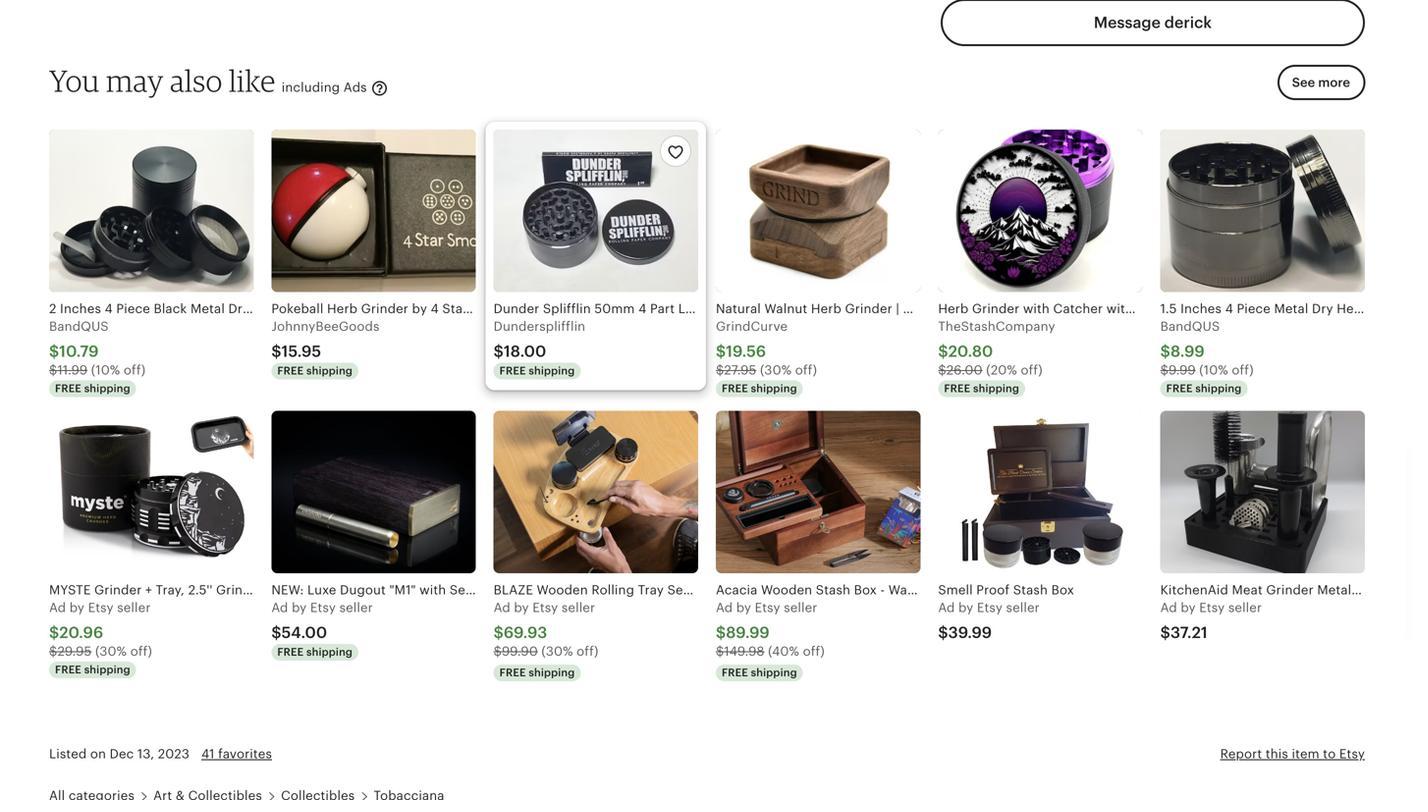 Task type: vqa. For each thing, say whether or not it's contained in the screenshot.
shipping in the a d b y etsy seller $ 89.99 $ 149.98 (40% off) free shipping
yes



Task type: describe. For each thing, give the bounding box(es) containing it.
myste grinder + tray, 2.5'' grinder inch large herb grinder + 10.6'' large rolling tray set + 2 smell proof bags + brush + scraper, crusher image
[[49, 411, 254, 574]]

y for 37.21
[[1189, 601, 1196, 616]]

off) inside 'bandqus $ 8.99 $ 9.99 (10% off) free shipping'
[[1232, 363, 1254, 378]]

8.99
[[1171, 343, 1205, 360]]

seller inside the 'smell proof stash box a d b y etsy seller $ 39.99'
[[1007, 601, 1040, 616]]

etsy for 20.96
[[88, 601, 114, 616]]

$ inside a d b y etsy seller $ 37.21
[[1161, 624, 1171, 642]]

4
[[431, 302, 439, 316]]

off) inside a d b y etsy seller $ 20.96 $ 29.95 (30% off) free shipping
[[130, 644, 152, 659]]

bandqus $ 10.79 $ 11.99 (10% off) free shipping
[[49, 319, 146, 395]]

herb
[[327, 302, 358, 316]]

a for 69.93
[[494, 601, 503, 616]]

69.93
[[504, 624, 548, 642]]

box
[[1052, 583, 1075, 598]]

a for 20.96
[[49, 601, 58, 616]]

grindcurve
[[716, 319, 788, 334]]

d for 69.93
[[502, 601, 511, 616]]

also
[[170, 62, 223, 99]]

shipping inside pokeball herb grinder by 4 star smoke with black gift box johnnybeegoods $ 15.95 free shipping
[[307, 365, 353, 377]]

item
[[1292, 747, 1320, 762]]

free inside pokeball herb grinder by 4 star smoke with black gift box johnnybeegoods $ 15.95 free shipping
[[277, 365, 304, 377]]

herb grinder with catcher with black matte finish outside and purple anodized aluminum inside 2.5" herb grinder with mountain mandala image
[[939, 130, 1143, 292]]

d inside the 'smell proof stash box a d b y etsy seller $ 39.99'
[[947, 601, 955, 616]]

a for 54.00
[[271, 601, 280, 616]]

off) inside thestashcompany $ 20.80 $ 26.00 (20% off) free shipping
[[1021, 363, 1043, 378]]

$ inside dundersplifflin $ 18.00 free shipping
[[494, 343, 504, 360]]

29.95
[[57, 644, 92, 659]]

grindcurve $ 19.56 $ 27.95 (30% off) free shipping
[[716, 319, 817, 395]]

seller for 37.21
[[1229, 601, 1263, 616]]

shipping inside bandqus $ 10.79 $ 11.99 (10% off) free shipping
[[84, 383, 130, 395]]

including
[[282, 80, 340, 95]]

y for 20.96
[[77, 601, 85, 616]]

(30% inside grindcurve $ 19.56 $ 27.95 (30% off) free shipping
[[760, 363, 792, 378]]

box
[[609, 302, 632, 316]]

favorites
[[218, 747, 272, 762]]

report this item to etsy link
[[1221, 747, 1366, 762]]

grinder
[[361, 302, 409, 316]]

(10% for 10.79
[[91, 363, 120, 378]]

shipping inside grindcurve $ 19.56 $ 27.95 (30% off) free shipping
[[751, 383, 798, 395]]

off) inside a d b y etsy seller $ 69.93 $ 99.90 (30% off) free shipping
[[577, 644, 599, 659]]

a inside the 'smell proof stash box a d b y etsy seller $ 39.99'
[[939, 601, 947, 616]]

dunder splifflin 50mm 4 part leaf magnetic metal herb grinder great gift image
[[494, 130, 699, 292]]

20.80
[[949, 343, 994, 360]]

2023
[[158, 747, 190, 762]]

star
[[443, 302, 468, 316]]

by
[[412, 302, 427, 316]]

a d b y etsy seller $ 54.00 free shipping
[[271, 601, 373, 659]]

see more link
[[1272, 65, 1366, 112]]

gift
[[584, 302, 606, 316]]

seller for 69.93
[[562, 601, 596, 616]]

b for 54.00
[[292, 601, 300, 616]]

bandqus for 10.79
[[49, 319, 109, 334]]

(30% for 20.96
[[95, 644, 127, 659]]

(20%
[[987, 363, 1018, 378]]

15.95
[[282, 343, 322, 360]]

seller for 20.96
[[117, 601, 151, 616]]

dundersplifflin
[[494, 319, 586, 334]]

etsy inside the 'smell proof stash box a d b y etsy seller $ 39.99'
[[977, 601, 1003, 616]]

19.56
[[726, 343, 767, 360]]

a d b y etsy seller $ 37.21
[[1161, 601, 1263, 642]]

smell proof stash box a d b y etsy seller $ 39.99
[[939, 583, 1075, 642]]

free inside dundersplifflin $ 18.00 free shipping
[[500, 365, 526, 377]]

johnnybeegoods
[[271, 319, 380, 334]]

(40%
[[768, 644, 800, 659]]

message
[[1094, 14, 1161, 31]]

pokeball herb grinder by 4 star smoke with black gift box image
[[271, 130, 476, 292]]

message derick button
[[941, 0, 1366, 46]]

a d b y etsy seller $ 89.99 $ 149.98 (40% off) free shipping
[[716, 601, 825, 679]]

off) inside grindcurve $ 19.56 $ 27.95 (30% off) free shipping
[[796, 363, 817, 378]]

listed on dec 13, 2023
[[49, 747, 190, 762]]

this
[[1266, 747, 1289, 762]]

149.98
[[725, 644, 765, 659]]

free inside a d b y etsy seller $ 54.00 free shipping
[[277, 646, 304, 659]]

free inside bandqus $ 10.79 $ 11.99 (10% off) free shipping
[[55, 383, 81, 395]]

seller for 54.00
[[340, 601, 373, 616]]

$ inside the 'smell proof stash box a d b y etsy seller $ 39.99'
[[939, 624, 949, 642]]

d for 89.99
[[725, 601, 733, 616]]

off) inside bandqus $ 10.79 $ 11.99 (10% off) free shipping
[[124, 363, 146, 378]]

you may also like including ads
[[49, 62, 371, 99]]

etsy for 89.99
[[755, 601, 781, 616]]

10.79
[[59, 343, 99, 360]]

2 inches 4 piece black metal dry herbal herb spice tobacco grinder crusher mill with 3 chambers, sharp teeth, pollen catcher, scraper image
[[49, 130, 254, 292]]

shipping inside a d b y etsy seller $ 54.00 free shipping
[[307, 646, 353, 659]]

13,
[[137, 747, 154, 762]]

report
[[1221, 747, 1263, 762]]

11.99
[[57, 363, 88, 378]]

a for 89.99
[[716, 601, 725, 616]]

20.96
[[59, 624, 103, 642]]



Task type: locate. For each thing, give the bounding box(es) containing it.
dec
[[110, 747, 134, 762]]

free inside a d b y etsy seller $ 20.96 $ 29.95 (30% off) free shipping
[[55, 664, 81, 676]]

6 a from the left
[[1161, 601, 1170, 616]]

shipping down 18.00
[[529, 365, 575, 377]]

99.90
[[502, 644, 538, 659]]

41 favorites
[[201, 747, 272, 762]]

1 horizontal spatial (30%
[[542, 644, 573, 659]]

(30% down "69.93"
[[542, 644, 573, 659]]

free down "29.95"
[[55, 664, 81, 676]]

free down the 54.00
[[277, 646, 304, 659]]

free inside a d b y etsy seller $ 89.99 $ 149.98 (40% off) free shipping
[[722, 667, 749, 679]]

3 d from the left
[[502, 601, 511, 616]]

free inside a d b y etsy seller $ 69.93 $ 99.90 (30% off) free shipping
[[500, 667, 526, 679]]

b up the 54.00
[[292, 601, 300, 616]]

more
[[1319, 75, 1351, 90]]

shipping down the 27.95
[[751, 383, 798, 395]]

ads
[[344, 80, 367, 95]]

shipping
[[307, 365, 353, 377], [529, 365, 575, 377], [84, 383, 130, 395], [751, 383, 798, 395], [974, 383, 1020, 395], [1196, 383, 1242, 395], [307, 646, 353, 659], [84, 664, 130, 676], [529, 667, 575, 679], [751, 667, 798, 679]]

etsy for 69.93
[[533, 601, 558, 616]]

3 b from the left
[[514, 601, 523, 616]]

6 y from the left
[[1189, 601, 1196, 616]]

shipping down 99.90
[[529, 667, 575, 679]]

89.99
[[726, 624, 770, 642]]

y up the 54.00
[[300, 601, 307, 616]]

shipping inside thestashcompany $ 20.80 $ 26.00 (20% off) free shipping
[[974, 383, 1020, 395]]

b for 37.21
[[1181, 601, 1190, 616]]

shipping down the 54.00
[[307, 646, 353, 659]]

1 horizontal spatial (10%
[[1200, 363, 1229, 378]]

kitchenaid meat grinder metal holder stand storage storage 3d new art deco style image
[[1161, 411, 1366, 574]]

41 favorites link
[[201, 747, 272, 762]]

free down 11.99
[[55, 383, 81, 395]]

off) right the 9.99
[[1232, 363, 1254, 378]]

natural walnut herb grinder | spice grinder (2.2") - 4 layers, portable, sharp blades - gift box and travel bag included image
[[716, 130, 921, 292]]

shipping down "29.95"
[[84, 664, 130, 676]]

4 d from the left
[[725, 601, 733, 616]]

free down 15.95
[[277, 365, 304, 377]]

1 bandqus from the left
[[49, 319, 109, 334]]

a d b y etsy seller $ 69.93 $ 99.90 (30% off) free shipping
[[494, 601, 599, 679]]

see more button
[[1278, 65, 1366, 100]]

etsy right 'to'
[[1340, 747, 1366, 762]]

y inside a d b y etsy seller $ 89.99 $ 149.98 (40% off) free shipping
[[745, 601, 752, 616]]

54.00
[[282, 624, 327, 642]]

seller for 89.99
[[784, 601, 818, 616]]

d up 37.21 on the right bottom
[[1170, 601, 1178, 616]]

with
[[517, 302, 544, 316]]

shipping inside a d b y etsy seller $ 69.93 $ 99.90 (30% off) free shipping
[[529, 667, 575, 679]]

thestashcompany $ 20.80 $ 26.00 (20% off) free shipping
[[939, 319, 1056, 395]]

y up 37.21 on the right bottom
[[1189, 601, 1196, 616]]

seller inside a d b y etsy seller $ 69.93 $ 99.90 (30% off) free shipping
[[562, 601, 596, 616]]

2 a from the left
[[271, 601, 280, 616]]

y up "69.93"
[[522, 601, 529, 616]]

y inside a d b y etsy seller $ 54.00 free shipping
[[300, 601, 307, 616]]

b down the smell
[[959, 601, 967, 616]]

report this item to etsy
[[1221, 747, 1366, 762]]

6 seller from the left
[[1229, 601, 1263, 616]]

2 seller from the left
[[340, 601, 373, 616]]

d for 20.96
[[58, 601, 66, 616]]

free down 149.98
[[722, 667, 749, 679]]

bandqus
[[49, 319, 109, 334], [1161, 319, 1221, 334]]

b
[[69, 601, 78, 616], [292, 601, 300, 616], [514, 601, 523, 616], [737, 601, 745, 616], [959, 601, 967, 616], [1181, 601, 1190, 616]]

shipping down 11.99
[[84, 383, 130, 395]]

3 a from the left
[[494, 601, 503, 616]]

5 seller from the left
[[1007, 601, 1040, 616]]

y up 89.99
[[745, 601, 752, 616]]

free down 18.00
[[500, 365, 526, 377]]

bandqus up 10.79 at the left top
[[49, 319, 109, 334]]

free inside 'bandqus $ 8.99 $ 9.99 (10% off) free shipping'
[[1167, 383, 1193, 395]]

free down 26.00
[[944, 383, 971, 395]]

off) right (20%
[[1021, 363, 1043, 378]]

shipping down 15.95
[[307, 365, 353, 377]]

free inside grindcurve $ 19.56 $ 27.95 (30% off) free shipping
[[722, 383, 749, 395]]

to
[[1324, 747, 1337, 762]]

shipping inside a d b y etsy seller $ 20.96 $ 29.95 (30% off) free shipping
[[84, 664, 130, 676]]

(10% for 8.99
[[1200, 363, 1229, 378]]

off) right the 27.95
[[796, 363, 817, 378]]

5 a from the left
[[939, 601, 947, 616]]

etsy for 54.00
[[310, 601, 336, 616]]

a inside a d b y etsy seller $ 54.00 free shipping
[[271, 601, 280, 616]]

2 y from the left
[[300, 601, 307, 616]]

(10% inside 'bandqus $ 8.99 $ 9.99 (10% off) free shipping'
[[1200, 363, 1229, 378]]

1 a from the left
[[49, 601, 58, 616]]

y for 69.93
[[522, 601, 529, 616]]

a inside a d b y etsy seller $ 37.21
[[1161, 601, 1170, 616]]

off) right the '(40%'
[[803, 644, 825, 659]]

thestashcompany
[[939, 319, 1056, 334]]

2 horizontal spatial (30%
[[760, 363, 792, 378]]

acacia wooden stash box - washable airtight case, container & stash rolling tray - with phone stand lockable walnut finishing box image
[[716, 411, 921, 574]]

1 y from the left
[[77, 601, 85, 616]]

seller
[[117, 601, 151, 616], [340, 601, 373, 616], [562, 601, 596, 616], [784, 601, 818, 616], [1007, 601, 1040, 616], [1229, 601, 1263, 616]]

1 (10% from the left
[[91, 363, 120, 378]]

a inside a d b y etsy seller $ 69.93 $ 99.90 (30% off) free shipping
[[494, 601, 503, 616]]

shipping down the '(40%'
[[751, 667, 798, 679]]

9.99
[[1169, 363, 1196, 378]]

(30% inside a d b y etsy seller $ 20.96 $ 29.95 (30% off) free shipping
[[95, 644, 127, 659]]

d inside a d b y etsy seller $ 20.96 $ 29.95 (30% off) free shipping
[[58, 601, 66, 616]]

proof
[[977, 583, 1010, 598]]

off) right 11.99
[[124, 363, 146, 378]]

etsy up 89.99
[[755, 601, 781, 616]]

b for 89.99
[[737, 601, 745, 616]]

y for 54.00
[[300, 601, 307, 616]]

a for 37.21
[[1161, 601, 1170, 616]]

off) right "29.95"
[[130, 644, 152, 659]]

1 horizontal spatial bandqus
[[1161, 319, 1221, 334]]

etsy inside a d b y etsy seller $ 54.00 free shipping
[[310, 601, 336, 616]]

b inside a d b y etsy seller $ 37.21
[[1181, 601, 1190, 616]]

b inside a d b y etsy seller $ 69.93 $ 99.90 (30% off) free shipping
[[514, 601, 523, 616]]

2 (10% from the left
[[1200, 363, 1229, 378]]

3 seller from the left
[[562, 601, 596, 616]]

y inside the 'smell proof stash box a d b y etsy seller $ 39.99'
[[967, 601, 974, 616]]

1 b from the left
[[69, 601, 78, 616]]

27.95
[[725, 363, 757, 378]]

(30% down 19.56
[[760, 363, 792, 378]]

5 y from the left
[[967, 601, 974, 616]]

stash
[[1014, 583, 1048, 598]]

b up 20.96
[[69, 601, 78, 616]]

etsy up 37.21 on the right bottom
[[1200, 601, 1225, 616]]

b up 37.21 on the right bottom
[[1181, 601, 1190, 616]]

6 d from the left
[[1170, 601, 1178, 616]]

4 b from the left
[[737, 601, 745, 616]]

(30% for 69.93
[[542, 644, 573, 659]]

like
[[229, 62, 276, 99]]

(10%
[[91, 363, 120, 378], [1200, 363, 1229, 378]]

26.00
[[947, 363, 983, 378]]

d up 89.99
[[725, 601, 733, 616]]

shipping inside 'bandqus $ 8.99 $ 9.99 (10% off) free shipping'
[[1196, 383, 1242, 395]]

0 horizontal spatial (10%
[[91, 363, 120, 378]]

6 b from the left
[[1181, 601, 1190, 616]]

0 horizontal spatial (30%
[[95, 644, 127, 659]]

smell
[[939, 583, 973, 598]]

d up 20.96
[[58, 601, 66, 616]]

(30% inside a d b y etsy seller $ 69.93 $ 99.90 (30% off) free shipping
[[542, 644, 573, 659]]

new: luxe dugout "m1" with self-locking metal cap and custom-engraved wood & brass pipe. ukiyohi. image
[[271, 411, 476, 574]]

y inside a d b y etsy seller $ 69.93 $ 99.90 (30% off) free shipping
[[522, 601, 529, 616]]

d inside a d b y etsy seller $ 54.00 free shipping
[[280, 601, 288, 616]]

see more
[[1293, 75, 1351, 90]]

bandqus inside bandqus $ 10.79 $ 11.99 (10% off) free shipping
[[49, 319, 109, 334]]

bandqus for 8.99
[[1161, 319, 1221, 334]]

18.00
[[504, 343, 547, 360]]

shipping down (20%
[[974, 383, 1020, 395]]

0 horizontal spatial bandqus
[[49, 319, 109, 334]]

5 b from the left
[[959, 601, 967, 616]]

etsy inside a d b y etsy seller $ 20.96 $ 29.95 (30% off) free shipping
[[88, 601, 114, 616]]

listed
[[49, 747, 87, 762]]

off)
[[124, 363, 146, 378], [796, 363, 817, 378], [1021, 363, 1043, 378], [1232, 363, 1254, 378], [130, 644, 152, 659], [577, 644, 599, 659], [803, 644, 825, 659]]

d for 37.21
[[1170, 601, 1178, 616]]

shipping down the 9.99
[[1196, 383, 1242, 395]]

seller inside a d b y etsy seller $ 20.96 $ 29.95 (30% off) free shipping
[[117, 601, 151, 616]]

3 y from the left
[[522, 601, 529, 616]]

b inside a d b y etsy seller $ 54.00 free shipping
[[292, 601, 300, 616]]

b for 69.93
[[514, 601, 523, 616]]

a inside a d b y etsy seller $ 20.96 $ 29.95 (30% off) free shipping
[[49, 601, 58, 616]]

black
[[547, 302, 581, 316]]

free down 99.90
[[500, 667, 526, 679]]

a
[[49, 601, 58, 616], [271, 601, 280, 616], [494, 601, 503, 616], [716, 601, 725, 616], [939, 601, 947, 616], [1161, 601, 1170, 616]]

y inside a d b y etsy seller $ 20.96 $ 29.95 (30% off) free shipping
[[77, 601, 85, 616]]

pokeball
[[271, 302, 324, 316]]

free inside thestashcompany $ 20.80 $ 26.00 (20% off) free shipping
[[944, 383, 971, 395]]

may
[[106, 62, 164, 99]]

b for 20.96
[[69, 601, 78, 616]]

y inside a d b y etsy seller $ 37.21
[[1189, 601, 1196, 616]]

1.5 inches 4 piece metal dry herbal herb spice tobacco grinder crusher mill with 3 chambers, sharp teeth, pollen catcher, scraper image
[[1161, 130, 1366, 292]]

on
[[90, 747, 106, 762]]

b up 89.99
[[737, 601, 745, 616]]

2 b from the left
[[292, 601, 300, 616]]

d inside a d b y etsy seller $ 37.21
[[1170, 601, 1178, 616]]

d up the 54.00
[[280, 601, 288, 616]]

4 seller from the left
[[784, 601, 818, 616]]

seller inside a d b y etsy seller $ 54.00 free shipping
[[340, 601, 373, 616]]

d up "69.93"
[[502, 601, 511, 616]]

seller inside a d b y etsy seller $ 37.21
[[1229, 601, 1263, 616]]

y up 20.96
[[77, 601, 85, 616]]

bandqus $ 8.99 $ 9.99 (10% off) free shipping
[[1161, 319, 1254, 395]]

bandqus inside 'bandqus $ 8.99 $ 9.99 (10% off) free shipping'
[[1161, 319, 1221, 334]]

41
[[201, 747, 215, 762]]

a inside a d b y etsy seller $ 89.99 $ 149.98 (40% off) free shipping
[[716, 601, 725, 616]]

etsy up 20.96
[[88, 601, 114, 616]]

off) inside a d b y etsy seller $ 89.99 $ 149.98 (40% off) free shipping
[[803, 644, 825, 659]]

(10% right the 9.99
[[1200, 363, 1229, 378]]

b inside a d b y etsy seller $ 89.99 $ 149.98 (40% off) free shipping
[[737, 601, 745, 616]]

etsy
[[88, 601, 114, 616], [310, 601, 336, 616], [533, 601, 558, 616], [755, 601, 781, 616], [977, 601, 1003, 616], [1200, 601, 1225, 616], [1340, 747, 1366, 762]]

etsy up the 54.00
[[310, 601, 336, 616]]

1 d from the left
[[58, 601, 66, 616]]

b inside the 'smell proof stash box a d b y etsy seller $ 39.99'
[[959, 601, 967, 616]]

2 d from the left
[[280, 601, 288, 616]]

b up "69.93"
[[514, 601, 523, 616]]

seller inside a d b y etsy seller $ 89.99 $ 149.98 (40% off) free shipping
[[784, 601, 818, 616]]

smoke
[[471, 302, 514, 316]]

d down the smell
[[947, 601, 955, 616]]

etsy inside a d b y etsy seller $ 37.21
[[1200, 601, 1225, 616]]

free down the 27.95
[[722, 383, 749, 395]]

etsy inside a d b y etsy seller $ 89.99 $ 149.98 (40% off) free shipping
[[755, 601, 781, 616]]

free down the 9.99
[[1167, 383, 1193, 395]]

y
[[77, 601, 85, 616], [300, 601, 307, 616], [522, 601, 529, 616], [745, 601, 752, 616], [967, 601, 974, 616], [1189, 601, 1196, 616]]

a d b y etsy seller $ 20.96 $ 29.95 (30% off) free shipping
[[49, 601, 152, 676]]

off) right 99.90
[[577, 644, 599, 659]]

4 y from the left
[[745, 601, 752, 616]]

bandqus up 8.99
[[1161, 319, 1221, 334]]

derick
[[1165, 14, 1213, 31]]

shipping inside a d b y etsy seller $ 89.99 $ 149.98 (40% off) free shipping
[[751, 667, 798, 679]]

etsy for 37.21
[[1200, 601, 1225, 616]]

free
[[277, 365, 304, 377], [500, 365, 526, 377], [55, 383, 81, 395], [722, 383, 749, 395], [944, 383, 971, 395], [1167, 383, 1193, 395], [277, 646, 304, 659], [55, 664, 81, 676], [500, 667, 526, 679], [722, 667, 749, 679]]

(10% inside bandqus $ 10.79 $ 11.99 (10% off) free shipping
[[91, 363, 120, 378]]

pokeball herb grinder by 4 star smoke with black gift box johnnybeegoods $ 15.95 free shipping
[[271, 302, 632, 377]]

(10% down 10.79 at the left top
[[91, 363, 120, 378]]

d inside a d b y etsy seller $ 69.93 $ 99.90 (30% off) free shipping
[[502, 601, 511, 616]]

39.99
[[949, 624, 993, 642]]

5 d from the left
[[947, 601, 955, 616]]

$ inside pokeball herb grinder by 4 star smoke with black gift box johnnybeegoods $ 15.95 free shipping
[[271, 343, 282, 360]]

etsy up "69.93"
[[533, 601, 558, 616]]

etsy inside a d b y etsy seller $ 69.93 $ 99.90 (30% off) free shipping
[[533, 601, 558, 616]]

blaze wooden rolling tray set with carry case, grinder, brush, stash canister, stash jars - bamboo rolling station with carved compartments image
[[494, 411, 699, 574]]

y for 89.99
[[745, 601, 752, 616]]

d inside a d b y etsy seller $ 89.99 $ 149.98 (40% off) free shipping
[[725, 601, 733, 616]]

(30% down 20.96
[[95, 644, 127, 659]]

4 a from the left
[[716, 601, 725, 616]]

(30%
[[760, 363, 792, 378], [95, 644, 127, 659], [542, 644, 573, 659]]

y down the smell
[[967, 601, 974, 616]]

dundersplifflin $ 18.00 free shipping
[[494, 319, 586, 377]]

b inside a d b y etsy seller $ 20.96 $ 29.95 (30% off) free shipping
[[69, 601, 78, 616]]

1 seller from the left
[[117, 601, 151, 616]]

$ inside a d b y etsy seller $ 54.00 free shipping
[[271, 624, 282, 642]]

message derick
[[1094, 14, 1213, 31]]

2 bandqus from the left
[[1161, 319, 1221, 334]]

37.21
[[1171, 624, 1208, 642]]

you
[[49, 62, 100, 99]]

see
[[1293, 75, 1316, 90]]

d for 54.00
[[280, 601, 288, 616]]

smell proof stash box image
[[939, 411, 1143, 574]]

d
[[58, 601, 66, 616], [280, 601, 288, 616], [502, 601, 511, 616], [725, 601, 733, 616], [947, 601, 955, 616], [1170, 601, 1178, 616]]

$
[[49, 343, 59, 360], [271, 343, 282, 360], [494, 343, 504, 360], [716, 343, 726, 360], [939, 343, 949, 360], [1161, 343, 1171, 360], [49, 363, 57, 378], [716, 363, 725, 378], [939, 363, 947, 378], [1161, 363, 1169, 378], [49, 624, 59, 642], [271, 624, 282, 642], [494, 624, 504, 642], [716, 624, 726, 642], [939, 624, 949, 642], [1161, 624, 1171, 642], [49, 644, 57, 659], [494, 644, 502, 659], [716, 644, 725, 659]]

etsy down proof
[[977, 601, 1003, 616]]

shipping inside dundersplifflin $ 18.00 free shipping
[[529, 365, 575, 377]]



